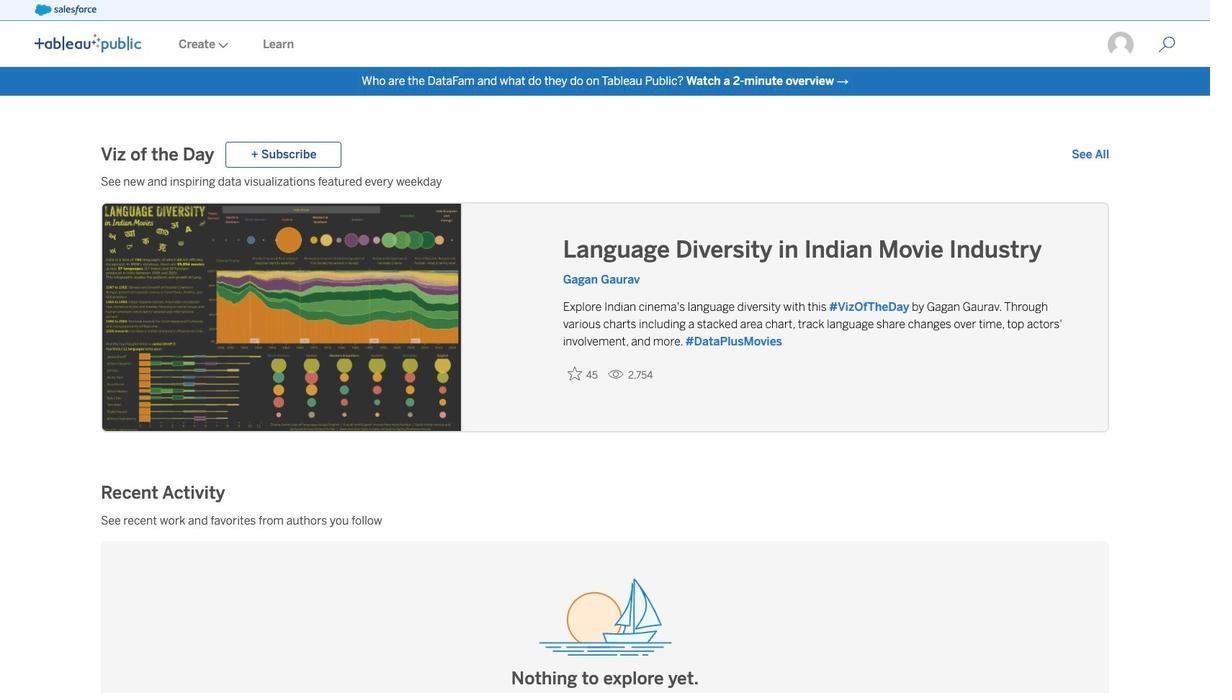Task type: vqa. For each thing, say whether or not it's contained in the screenshot.
Tableau Public Viz of the Day image
yes



Task type: describe. For each thing, give the bounding box(es) containing it.
see all viz of the day element
[[1072, 146, 1109, 164]]

recent activity heading
[[101, 482, 225, 505]]

christina.overa image
[[1106, 30, 1135, 59]]

viz of the day heading
[[101, 143, 214, 166]]

salesforce logo image
[[35, 4, 96, 16]]



Task type: locate. For each thing, give the bounding box(es) containing it.
see new and inspiring data visualizations featured every weekday element
[[101, 174, 1109, 191]]

Add Favorite button
[[563, 362, 602, 386]]

create image
[[215, 42, 228, 48]]

add favorite image
[[567, 367, 582, 381]]

go to search image
[[1141, 36, 1193, 53]]

tableau public viz of the day image
[[102, 204, 462, 434]]

see recent work and favorites from authors you follow element
[[101, 513, 1109, 530]]

logo image
[[35, 34, 141, 53]]



